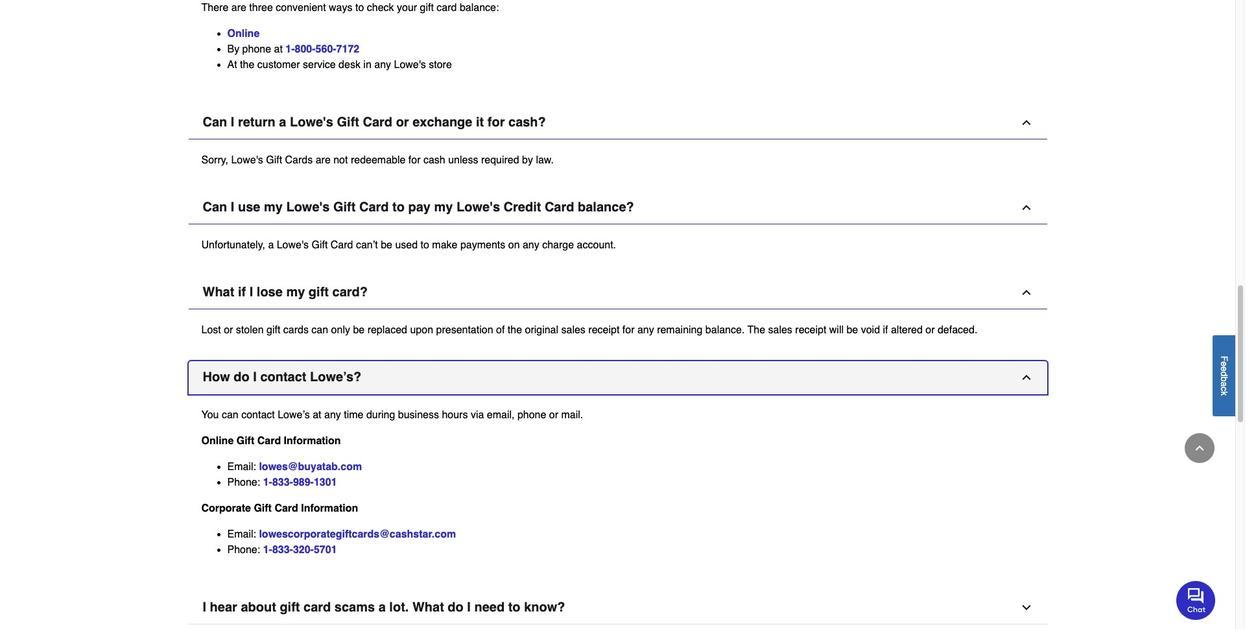 Task type: vqa. For each thing, say whether or not it's contained in the screenshot.
2 list item
no



Task type: describe. For each thing, give the bounding box(es) containing it.
or inside button
[[396, 115, 409, 130]]

sorry, lowe's gift cards are not redeemable for cash unless required by law.
[[201, 154, 554, 166]]

1- for lowescorporategiftcards@cashstar.com
[[263, 544, 272, 556]]

lowe's inside online by phone at 1-800-560-7172 at the customer service desk in any lowe's store
[[394, 59, 426, 71]]

how do i contact lowe's?
[[203, 370, 362, 385]]

833- for 320-
[[272, 544, 293, 556]]

800-
[[295, 43, 316, 55]]

c
[[1219, 386, 1230, 391]]

1301
[[314, 477, 337, 488]]

1 sales from the left
[[561, 324, 586, 336]]

1-833-320-5701 link
[[263, 544, 340, 556]]

i hear about gift card scams a lot. what do i need to know? button
[[188, 591, 1047, 625]]

online gift card information
[[201, 435, 344, 447]]

cards
[[283, 324, 309, 336]]

f
[[1219, 356, 1230, 361]]

to right need
[[508, 600, 521, 615]]

original
[[525, 324, 559, 336]]

1 vertical spatial the
[[508, 324, 522, 336]]

lost
[[201, 324, 221, 336]]

the
[[748, 324, 765, 336]]

hear
[[210, 600, 237, 615]]

a right unfortunately, on the top left of the page
[[268, 239, 274, 251]]

service
[[303, 59, 336, 71]]

time
[[344, 409, 364, 421]]

gift up the "email: lowes@buyatab.com phone: 1-833-989-1301"
[[237, 435, 254, 447]]

unfortunately,
[[201, 239, 265, 251]]

credit
[[504, 200, 541, 215]]

to left pay
[[393, 200, 405, 215]]

email,
[[487, 409, 515, 421]]

lowe's
[[278, 409, 310, 421]]

return
[[238, 115, 276, 130]]

required
[[481, 154, 519, 166]]

to right ways
[[355, 2, 364, 14]]

at
[[227, 59, 237, 71]]

0 vertical spatial do
[[234, 370, 250, 385]]

1 e from the top
[[1219, 361, 1230, 366]]

1 vertical spatial phone
[[518, 409, 546, 421]]

unfortunately, a lowe's gift card can't be used to make payments on any charge account.
[[201, 239, 616, 251]]

i left use
[[231, 200, 234, 215]]

2 e from the top
[[1219, 366, 1230, 371]]

1 vertical spatial contact
[[241, 409, 275, 421]]

f e e d b a c k
[[1219, 356, 1230, 396]]

i right how
[[253, 370, 257, 385]]

card right credit
[[545, 200, 574, 215]]

1 horizontal spatial be
[[381, 239, 392, 251]]

833- for 989-
[[272, 477, 293, 488]]

via
[[471, 409, 484, 421]]

any left time at the bottom of page
[[324, 409, 341, 421]]

by
[[522, 154, 533, 166]]

upon
[[410, 324, 433, 336]]

lowe's up payments
[[457, 200, 500, 215]]

during
[[366, 409, 395, 421]]

any inside online by phone at 1-800-560-7172 at the customer service desk in any lowe's store
[[374, 59, 391, 71]]

card inside button
[[304, 600, 331, 615]]

1 receipt from the left
[[589, 324, 620, 336]]

phone: for email: lowescorporategiftcards@cashstar.com phone: 1-833-320-5701
[[227, 544, 260, 556]]

your
[[397, 2, 417, 14]]

a up k
[[1219, 381, 1230, 386]]

f e e d b a c k button
[[1213, 335, 1236, 416]]

email: lowescorporategiftcards@cashstar.com phone: 1-833-320-5701
[[227, 529, 456, 556]]

0 horizontal spatial be
[[353, 324, 365, 336]]

card inside can i return a lowe's gift card or exchange it for cash? button
[[363, 115, 392, 130]]

0 horizontal spatial can
[[222, 409, 239, 421]]

phone inside online by phone at 1-800-560-7172 at the customer service desk in any lowe's store
[[242, 43, 271, 55]]

lost or stolen gift cards can only be replaced upon presentation of the original sales receipt for any remaining balance. the sales receipt will be void if altered or defaced.
[[201, 324, 978, 336]]

use
[[238, 200, 260, 215]]

cash
[[424, 154, 445, 166]]

1 vertical spatial are
[[316, 154, 331, 166]]

0 horizontal spatial what
[[203, 285, 234, 300]]

a right return
[[279, 115, 286, 130]]

lowescorporategiftcards@cashstar.com
[[259, 529, 456, 540]]

presentation
[[436, 324, 493, 336]]

it
[[476, 115, 484, 130]]

gift inside what if i lose my gift card? button
[[309, 285, 329, 300]]

a left lot.
[[379, 600, 386, 615]]

will
[[829, 324, 844, 336]]

replaced
[[368, 324, 407, 336]]

cards
[[285, 154, 313, 166]]

1 horizontal spatial if
[[883, 324, 888, 336]]

the inside online by phone at 1-800-560-7172 at the customer service desk in any lowe's store
[[240, 59, 254, 71]]

charge
[[542, 239, 574, 251]]

can i use my lowe's gift card to pay my lowe's credit card balance?
[[203, 200, 634, 215]]

store
[[429, 59, 452, 71]]

card down 1-833-989-1301 link
[[275, 503, 298, 514]]

to right used
[[421, 239, 429, 251]]

chevron down image
[[1020, 601, 1033, 614]]

only
[[331, 324, 350, 336]]

can i return a lowe's gift card or exchange it for cash?
[[203, 115, 546, 130]]

by
[[227, 43, 239, 55]]

7172
[[336, 43, 360, 55]]

of
[[496, 324, 505, 336]]

sorry,
[[201, 154, 228, 166]]

online by phone at 1-800-560-7172 at the customer service desk in any lowe's store
[[227, 28, 452, 71]]

1 horizontal spatial at
[[313, 409, 321, 421]]

lose
[[257, 285, 283, 300]]

chat invite button image
[[1177, 580, 1216, 620]]

lowe's?
[[310, 370, 362, 385]]

1 horizontal spatial can
[[312, 324, 328, 336]]

or left mail.
[[549, 409, 559, 421]]

chevron up image for can i return a lowe's gift card or exchange it for cash?
[[1020, 116, 1033, 129]]

corporate
[[201, 503, 251, 514]]

customer
[[257, 59, 300, 71]]

altered
[[891, 324, 923, 336]]

chevron up image for what if i lose my gift card?
[[1020, 286, 1033, 299]]

chevron up image
[[1020, 201, 1033, 214]]

three
[[249, 2, 273, 14]]

b
[[1219, 376, 1230, 381]]

law.
[[536, 154, 554, 166]]

account.
[[577, 239, 616, 251]]

balance:
[[460, 2, 499, 14]]

1-833-989-1301 link
[[263, 477, 340, 488]]

1 horizontal spatial do
[[448, 600, 464, 615]]



Task type: locate. For each thing, give the bounding box(es) containing it.
do right how
[[234, 370, 250, 385]]

1-800-560-7172 link
[[286, 43, 360, 55]]

gift inside "i hear about gift card scams a lot. what do i need to know?" button
[[280, 600, 300, 615]]

989-
[[293, 477, 314, 488]]

0 vertical spatial the
[[240, 59, 254, 71]]

cash?
[[509, 115, 546, 130]]

redeemable
[[351, 154, 406, 166]]

information for online gift card information
[[284, 435, 341, 447]]

corporate gift card information
[[201, 503, 361, 514]]

gift right about
[[280, 600, 300, 615]]

gift left cards
[[266, 154, 282, 166]]

are left not
[[316, 154, 331, 166]]

lowe's down cards
[[286, 200, 330, 215]]

can up sorry,
[[203, 115, 227, 130]]

0 vertical spatial 833-
[[272, 477, 293, 488]]

online inside online by phone at 1-800-560-7172 at the customer service desk in any lowe's store
[[227, 28, 260, 39]]

phone: for email: lowes@buyatab.com phone: 1-833-989-1301
[[227, 477, 260, 488]]

card left "scams"
[[304, 600, 331, 615]]

information up lowes@buyatab.com link in the bottom left of the page
[[284, 435, 341, 447]]

phone: up corporate
[[227, 477, 260, 488]]

0 horizontal spatial are
[[231, 2, 246, 14]]

online for gift
[[201, 435, 234, 447]]

lowe's up what if i lose my gift card?
[[277, 239, 309, 251]]

i left 'hear'
[[203, 600, 206, 615]]

the right at
[[240, 59, 254, 71]]

0 vertical spatial what
[[203, 285, 234, 300]]

gift left can't
[[312, 239, 328, 251]]

0 vertical spatial are
[[231, 2, 246, 14]]

0 horizontal spatial phone
[[242, 43, 271, 55]]

balance?
[[578, 200, 634, 215]]

phone
[[242, 43, 271, 55], [518, 409, 546, 421]]

1-
[[286, 43, 295, 55], [263, 477, 272, 488], [263, 544, 272, 556]]

there are three convenient ways to check your gift card balance:
[[201, 2, 502, 14]]

gift
[[337, 115, 359, 130], [266, 154, 282, 166], [333, 200, 356, 215], [312, 239, 328, 251], [237, 435, 254, 447], [254, 503, 272, 514]]

chevron up image for how do i contact lowe's?
[[1020, 371, 1033, 384]]

1 horizontal spatial sales
[[768, 324, 793, 336]]

what if i lose my gift card? button
[[188, 276, 1047, 309]]

5701
[[314, 544, 337, 556]]

0 horizontal spatial at
[[274, 43, 283, 55]]

0 vertical spatial email:
[[227, 461, 256, 473]]

for left cash
[[409, 154, 421, 166]]

gift up not
[[337, 115, 359, 130]]

2 receipt from the left
[[795, 324, 827, 336]]

lowe's
[[394, 59, 426, 71], [290, 115, 333, 130], [231, 154, 263, 166], [286, 200, 330, 215], [457, 200, 500, 215], [277, 239, 309, 251]]

the
[[240, 59, 254, 71], [508, 324, 522, 336]]

2 can from the top
[[203, 200, 227, 215]]

receipt left will
[[795, 324, 827, 336]]

in
[[363, 59, 372, 71]]

d
[[1219, 371, 1230, 376]]

for right it
[[488, 115, 505, 130]]

scams
[[335, 600, 375, 615]]

not
[[334, 154, 348, 166]]

check
[[367, 2, 394, 14]]

0 horizontal spatial do
[[234, 370, 250, 385]]

are left 'three'
[[231, 2, 246, 14]]

for inside button
[[488, 115, 505, 130]]

make
[[432, 239, 458, 251]]

1 horizontal spatial are
[[316, 154, 331, 166]]

1 vertical spatial for
[[409, 154, 421, 166]]

1 vertical spatial 833-
[[272, 544, 293, 556]]

1 vertical spatial what
[[412, 600, 444, 615]]

at inside online by phone at 1-800-560-7172 at the customer service desk in any lowe's store
[[274, 43, 283, 55]]

1- inside email: lowescorporategiftcards@cashstar.com phone: 1-833-320-5701
[[263, 544, 272, 556]]

0 vertical spatial 1-
[[286, 43, 295, 55]]

0 horizontal spatial receipt
[[589, 324, 620, 336]]

defaced.
[[938, 324, 978, 336]]

card up sorry, lowe's gift cards are not redeemable for cash unless required by law. at left
[[363, 115, 392, 130]]

online down 'you'
[[201, 435, 234, 447]]

at up customer
[[274, 43, 283, 55]]

0 vertical spatial information
[[284, 435, 341, 447]]

card
[[363, 115, 392, 130], [359, 200, 389, 215], [545, 200, 574, 215], [331, 239, 353, 251], [257, 435, 281, 447], [275, 503, 298, 514]]

do
[[234, 370, 250, 385], [448, 600, 464, 615]]

any left remaining at the bottom right
[[638, 324, 654, 336]]

0 vertical spatial can
[[203, 115, 227, 130]]

do left need
[[448, 600, 464, 615]]

if left lose
[[238, 285, 246, 300]]

contact
[[260, 370, 306, 385], [241, 409, 275, 421]]

what up lost
[[203, 285, 234, 300]]

1 vertical spatial card
[[304, 600, 331, 615]]

there
[[201, 2, 229, 14]]

mail.
[[561, 409, 583, 421]]

2 horizontal spatial be
[[847, 324, 858, 336]]

1 vertical spatial at
[[313, 409, 321, 421]]

k
[[1219, 391, 1230, 396]]

i left lose
[[250, 285, 253, 300]]

you can contact lowe's at any time during business hours via email, phone or mail.
[[201, 409, 586, 421]]

0 vertical spatial phone
[[242, 43, 271, 55]]

0 horizontal spatial card
[[304, 600, 331, 615]]

my right use
[[264, 200, 283, 215]]

ways
[[329, 2, 353, 14]]

2 vertical spatial 1-
[[263, 544, 272, 556]]

chevron up image inside scroll to top element
[[1194, 442, 1207, 455]]

email: inside email: lowescorporategiftcards@cashstar.com phone: 1-833-320-5701
[[227, 529, 256, 540]]

gift down not
[[333, 200, 356, 215]]

for
[[488, 115, 505, 130], [409, 154, 421, 166], [623, 324, 635, 336]]

can left use
[[203, 200, 227, 215]]

contact up online gift card information
[[241, 409, 275, 421]]

0 vertical spatial card
[[437, 2, 457, 14]]

online up by
[[227, 28, 260, 39]]

desk
[[339, 59, 361, 71]]

can for can i return a lowe's gift card or exchange it for cash?
[[203, 115, 227, 130]]

1 horizontal spatial the
[[508, 324, 522, 336]]

i left need
[[467, 600, 471, 615]]

0 vertical spatial can
[[312, 324, 328, 336]]

payments
[[460, 239, 505, 251]]

can't
[[356, 239, 378, 251]]

any right on in the top left of the page
[[523, 239, 540, 251]]

email: down online gift card information
[[227, 461, 256, 473]]

lowe's left store
[[394, 59, 426, 71]]

1- inside the "email: lowes@buyatab.com phone: 1-833-989-1301"
[[263, 477, 272, 488]]

1 vertical spatial phone:
[[227, 544, 260, 556]]

2 email: from the top
[[227, 529, 256, 540]]

2 horizontal spatial my
[[434, 200, 453, 215]]

1- up customer
[[286, 43, 295, 55]]

contact inside button
[[260, 370, 306, 385]]

560-
[[316, 43, 336, 55]]

my
[[264, 200, 283, 215], [434, 200, 453, 215], [286, 285, 305, 300]]

at right lowe's
[[313, 409, 321, 421]]

lowe's right sorry,
[[231, 154, 263, 166]]

email: lowes@buyatab.com phone: 1-833-989-1301
[[227, 461, 365, 488]]

chevron up image inside how do i contact lowe's? button
[[1020, 371, 1033, 384]]

you
[[201, 409, 219, 421]]

email: inside the "email: lowes@buyatab.com phone: 1-833-989-1301"
[[227, 461, 256, 473]]

unless
[[448, 154, 478, 166]]

receipt down what if i lose my gift card? button
[[589, 324, 620, 336]]

0 vertical spatial online
[[227, 28, 260, 39]]

the right of
[[508, 324, 522, 336]]

gift left cards
[[267, 324, 280, 336]]

or right lost
[[224, 324, 233, 336]]

0 horizontal spatial my
[[264, 200, 283, 215]]

lowe's up cards
[[290, 115, 333, 130]]

0 vertical spatial contact
[[260, 370, 306, 385]]

a
[[279, 115, 286, 130], [268, 239, 274, 251], [1219, 381, 1230, 386], [379, 600, 386, 615]]

phone:
[[227, 477, 260, 488], [227, 544, 260, 556]]

scroll to top element
[[1185, 433, 1215, 463]]

2 phone: from the top
[[227, 544, 260, 556]]

information
[[284, 435, 341, 447], [301, 503, 358, 514]]

or right 'altered'
[[926, 324, 935, 336]]

1 can from the top
[[203, 115, 227, 130]]

833- up corporate gift card information
[[272, 477, 293, 488]]

receipt
[[589, 324, 620, 336], [795, 324, 827, 336]]

e up b
[[1219, 366, 1230, 371]]

2 horizontal spatial for
[[623, 324, 635, 336]]

1 vertical spatial email:
[[227, 529, 256, 540]]

my right pay
[[434, 200, 453, 215]]

can for can i use my lowe's gift card to pay my lowe's credit card balance?
[[203, 200, 227, 215]]

pay
[[408, 200, 431, 215]]

0 horizontal spatial for
[[409, 154, 421, 166]]

how do i contact lowe's? button
[[188, 361, 1047, 394]]

1- up corporate gift card information
[[263, 477, 272, 488]]

0 vertical spatial if
[[238, 285, 246, 300]]

can right 'you'
[[222, 409, 239, 421]]

0 vertical spatial at
[[274, 43, 283, 55]]

2 sales from the left
[[768, 324, 793, 336]]

be right can't
[[381, 239, 392, 251]]

contact up lowe's
[[260, 370, 306, 385]]

1 vertical spatial can
[[222, 409, 239, 421]]

online
[[227, 28, 260, 39], [201, 435, 234, 447]]

1 vertical spatial information
[[301, 503, 358, 514]]

lot.
[[389, 600, 409, 615]]

information down '1301'
[[301, 503, 358, 514]]

1- left 320-
[[263, 544, 272, 556]]

chevron up image
[[1020, 116, 1033, 129], [1020, 286, 1033, 299], [1020, 371, 1033, 384], [1194, 442, 1207, 455]]

1 vertical spatial do
[[448, 600, 464, 615]]

if inside button
[[238, 285, 246, 300]]

email: for email: lowescorporategiftcards@cashstar.com phone: 1-833-320-5701
[[227, 529, 256, 540]]

phone: down corporate
[[227, 544, 260, 556]]

card?
[[332, 285, 368, 300]]

0 vertical spatial phone:
[[227, 477, 260, 488]]

my right lose
[[286, 285, 305, 300]]

1 horizontal spatial my
[[286, 285, 305, 300]]

remaining
[[657, 324, 703, 336]]

1 phone: from the top
[[227, 477, 260, 488]]

balance.
[[706, 324, 745, 336]]

lowescorporategiftcards@cashstar.com link
[[259, 529, 456, 540]]

email: for email: lowes@buyatab.com phone: 1-833-989-1301
[[227, 461, 256, 473]]

0 horizontal spatial sales
[[561, 324, 586, 336]]

what right lot.
[[412, 600, 444, 615]]

lowes@buyatab.com link
[[259, 461, 365, 473]]

hours
[[442, 409, 468, 421]]

how
[[203, 370, 230, 385]]

1- for lowes@buyatab.com
[[263, 477, 272, 488]]

be right will
[[847, 324, 858, 336]]

card up can't
[[359, 200, 389, 215]]

2 833- from the top
[[272, 544, 293, 556]]

can left only
[[312, 324, 328, 336]]

be right only
[[353, 324, 365, 336]]

business
[[398, 409, 439, 421]]

1 vertical spatial if
[[883, 324, 888, 336]]

833- inside the "email: lowes@buyatab.com phone: 1-833-989-1301"
[[272, 477, 293, 488]]

any
[[374, 59, 391, 71], [523, 239, 540, 251], [638, 324, 654, 336], [324, 409, 341, 421]]

void
[[861, 324, 880, 336]]

1 horizontal spatial phone
[[518, 409, 546, 421]]

at
[[274, 43, 283, 55], [313, 409, 321, 421]]

gift left the card?
[[309, 285, 329, 300]]

for down what if i lose my gift card? button
[[623, 324, 635, 336]]

can
[[203, 115, 227, 130], [203, 200, 227, 215]]

1 833- from the top
[[272, 477, 293, 488]]

833- inside email: lowescorporategiftcards@cashstar.com phone: 1-833-320-5701
[[272, 544, 293, 556]]

convenient
[[276, 2, 326, 14]]

lowes@buyatab.com
[[259, 461, 362, 473]]

card down lowe's
[[257, 435, 281, 447]]

sales right original
[[561, 324, 586, 336]]

1 horizontal spatial what
[[412, 600, 444, 615]]

chevron up image inside what if i lose my gift card? button
[[1020, 286, 1033, 299]]

card left balance:
[[437, 2, 457, 14]]

phone: inside email: lowescorporategiftcards@cashstar.com phone: 1-833-320-5701
[[227, 544, 260, 556]]

833-
[[272, 477, 293, 488], [272, 544, 293, 556]]

stolen
[[236, 324, 264, 336]]

0 horizontal spatial the
[[240, 59, 254, 71]]

gift right corporate
[[254, 503, 272, 514]]

can i return a lowe's gift card or exchange it for cash? button
[[188, 106, 1047, 139]]

sales right the
[[768, 324, 793, 336]]

1 vertical spatial online
[[201, 435, 234, 447]]

1 horizontal spatial receipt
[[795, 324, 827, 336]]

what if i lose my gift card?
[[203, 285, 368, 300]]

phone right email,
[[518, 409, 546, 421]]

information for corporate gift card information
[[301, 503, 358, 514]]

know?
[[524, 600, 565, 615]]

i left return
[[231, 115, 234, 130]]

chevron up image inside can i return a lowe's gift card or exchange it for cash? button
[[1020, 116, 1033, 129]]

gift right your
[[420, 2, 434, 14]]

i hear about gift card scams a lot. what do i need to know?
[[203, 600, 565, 615]]

or
[[396, 115, 409, 130], [224, 324, 233, 336], [926, 324, 935, 336], [549, 409, 559, 421]]

card left can't
[[331, 239, 353, 251]]

0 horizontal spatial if
[[238, 285, 246, 300]]

email: down corporate
[[227, 529, 256, 540]]

0 vertical spatial for
[[488, 115, 505, 130]]

any right in
[[374, 59, 391, 71]]

1 horizontal spatial card
[[437, 2, 457, 14]]

1 email: from the top
[[227, 461, 256, 473]]

online for by
[[227, 28, 260, 39]]

or left exchange
[[396, 115, 409, 130]]

phone down 'online' link
[[242, 43, 271, 55]]

what
[[203, 285, 234, 300], [412, 600, 444, 615]]

1 horizontal spatial for
[[488, 115, 505, 130]]

1 vertical spatial 1-
[[263, 477, 272, 488]]

1- inside online by phone at 1-800-560-7172 at the customer service desk in any lowe's store
[[286, 43, 295, 55]]

833- down corporate gift card information
[[272, 544, 293, 556]]

can i use my lowe's gift card to pay my lowe's credit card balance? button
[[188, 191, 1047, 224]]

can
[[312, 324, 328, 336], [222, 409, 239, 421]]

1 vertical spatial can
[[203, 200, 227, 215]]

2 vertical spatial for
[[623, 324, 635, 336]]

if right void
[[883, 324, 888, 336]]

e up 'd'
[[1219, 361, 1230, 366]]

gift
[[420, 2, 434, 14], [309, 285, 329, 300], [267, 324, 280, 336], [280, 600, 300, 615]]

sales
[[561, 324, 586, 336], [768, 324, 793, 336]]

phone: inside the "email: lowes@buyatab.com phone: 1-833-989-1301"
[[227, 477, 260, 488]]



